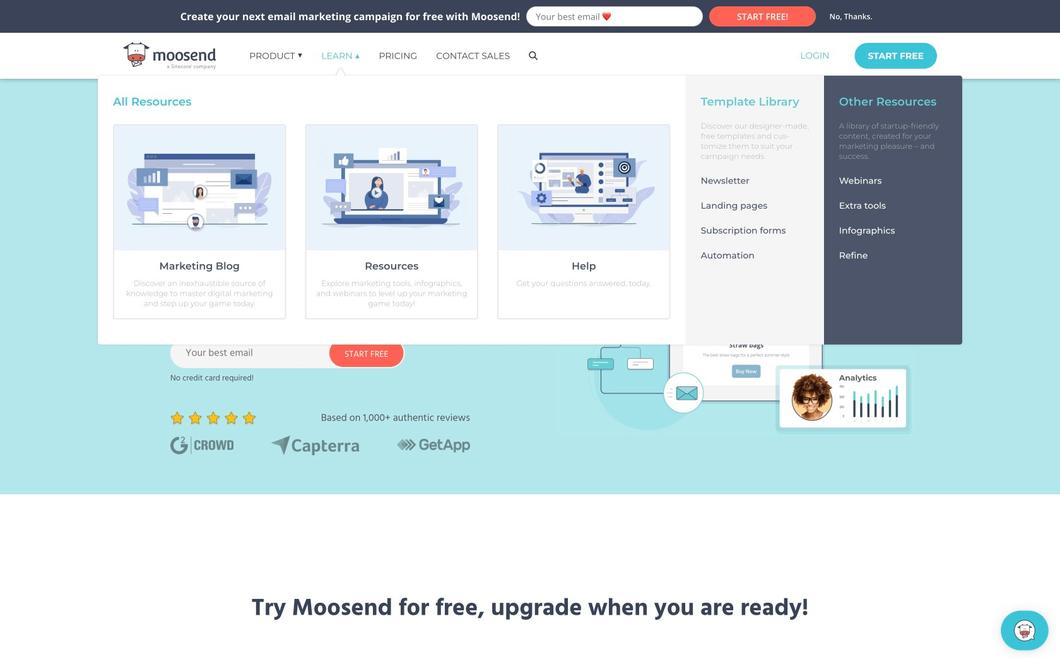 Task type: describe. For each thing, give the bounding box(es) containing it.
moosend email marketing software image
[[555, 158, 915, 437]]

moosend email marketing and marketing automation software image
[[123, 42, 216, 69]]

Your best email email field
[[170, 338, 360, 369]]

Your best email ❤️ text field
[[526, 6, 703, 27]]



Task type: locate. For each thing, give the bounding box(es) containing it.
search image
[[529, 51, 538, 60]]



